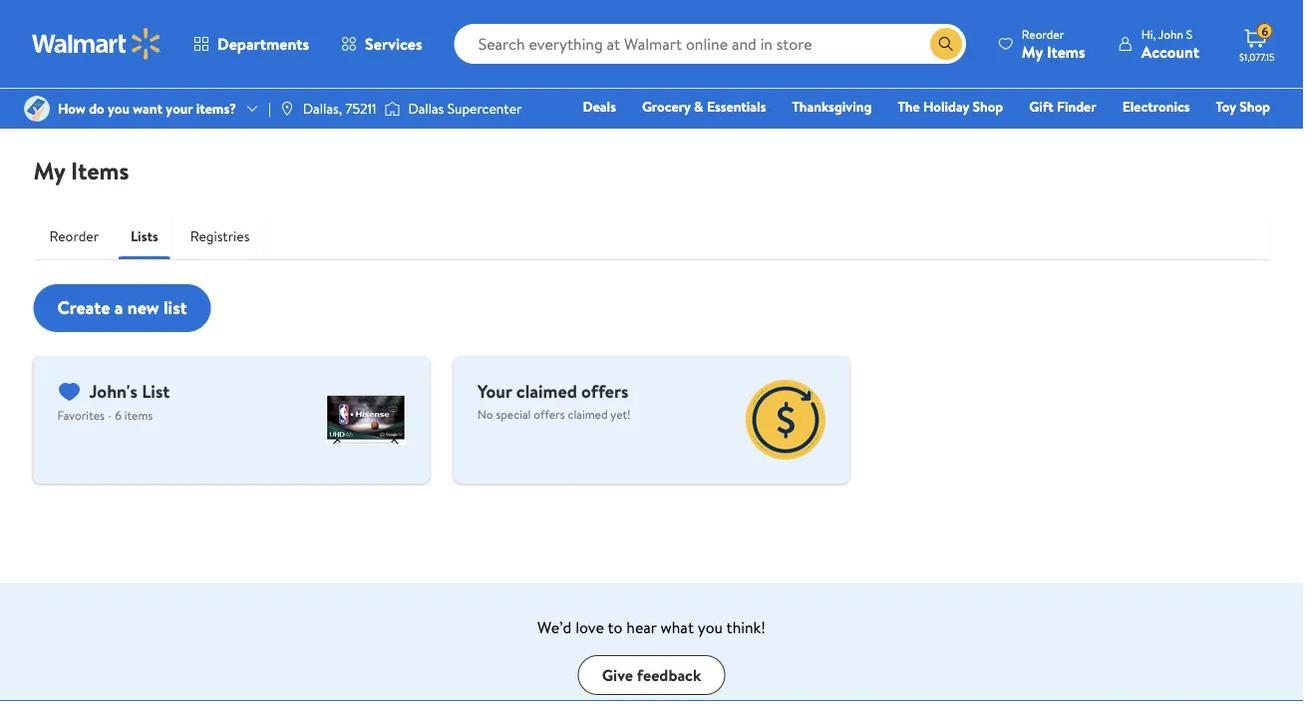 Task type: describe. For each thing, give the bounding box(es) containing it.
create a new list
[[57, 295, 187, 320]]

fashion
[[969, 125, 1015, 144]]

love
[[576, 616, 604, 638]]

feedback
[[637, 664, 701, 686]]

grocery & essentials link
[[633, 96, 775, 117]]

hi, john s account
[[1142, 25, 1200, 62]]

your claimed offers no special offers claimed yet!
[[478, 378, 631, 422]]

departments button
[[178, 20, 325, 68]]

search icon image
[[938, 36, 954, 52]]

no
[[478, 405, 493, 422]]

the holiday shop link
[[889, 96, 1012, 117]]

list
[[164, 295, 187, 320]]

one debit link
[[1109, 124, 1194, 145]]

new
[[127, 295, 159, 320]]

 image for dallas, 75211
[[279, 101, 295, 117]]

electronics link
[[1114, 96, 1199, 117]]

the
[[898, 97, 920, 116]]

grocery & essentials
[[642, 97, 766, 116]]

favorites - 6 items
[[57, 407, 153, 424]]

0 horizontal spatial 6
[[115, 407, 122, 424]]

dallas, 75211
[[303, 99, 376, 118]]

0 vertical spatial offers
[[582, 378, 629, 403]]

home
[[906, 125, 943, 144]]

toy shop link
[[1207, 96, 1279, 117]]

lists
[[131, 226, 158, 246]]

last added hisense 65" class 4k uhd google smart tv hdr a6h series 65a6h image
[[326, 380, 406, 460]]

holiday
[[923, 97, 969, 116]]

account
[[1142, 40, 1200, 62]]

|
[[268, 99, 271, 118]]

walmart image
[[32, 28, 162, 60]]

give feedback button
[[578, 655, 725, 695]]

registry
[[1041, 125, 1092, 144]]

dallas
[[408, 99, 444, 118]]

1 vertical spatial claimed
[[568, 405, 608, 422]]

walmart+
[[1211, 125, 1270, 144]]

gift finder
[[1029, 97, 1097, 116]]

1 horizontal spatial you
[[698, 616, 723, 638]]

dallas,
[[303, 99, 342, 118]]

list
[[142, 378, 170, 403]]

fashion link
[[960, 124, 1024, 145]]

gift
[[1029, 97, 1054, 116]]

my inside reorder my items
[[1022, 40, 1043, 62]]

registry link
[[1032, 124, 1101, 145]]

give feedback
[[602, 664, 701, 686]]

 image for dallas supercenter
[[384, 99, 400, 119]]

gift finder link
[[1020, 96, 1106, 117]]

departments
[[217, 33, 309, 55]]

services
[[365, 33, 422, 55]]

think!
[[727, 616, 766, 638]]

give
[[602, 664, 633, 686]]

john's
[[89, 378, 138, 403]]

home link
[[897, 124, 952, 145]]

toy shop home
[[906, 97, 1270, 144]]

favorites
[[57, 407, 105, 424]]

john's list
[[89, 378, 170, 403]]

we'd
[[538, 616, 572, 638]]

dallas supercenter
[[408, 99, 522, 118]]

do
[[89, 99, 104, 118]]

reorder link
[[33, 212, 115, 260]]

registries
[[190, 226, 250, 246]]

items?
[[196, 99, 236, 118]]



Task type: vqa. For each thing, say whether or not it's contained in the screenshot.
top Console,
no



Task type: locate. For each thing, give the bounding box(es) containing it.
1 vertical spatial offers
[[534, 405, 565, 422]]

special
[[496, 405, 531, 422]]

1 vertical spatial you
[[698, 616, 723, 638]]

1 horizontal spatial my
[[1022, 40, 1043, 62]]

1 vertical spatial 6
[[115, 407, 122, 424]]

6
[[1262, 23, 1268, 40], [115, 407, 122, 424]]

thanksgiving
[[792, 97, 872, 116]]

supercenter
[[447, 99, 522, 118]]

6 right the -
[[115, 407, 122, 424]]

claimed left 'yet!'
[[568, 405, 608, 422]]

reorder up gift
[[1022, 25, 1064, 42]]

electronics
[[1123, 97, 1190, 116]]

reorder inside reorder link
[[49, 226, 99, 246]]

the holiday shop
[[898, 97, 1003, 116]]

reorder for reorder
[[49, 226, 99, 246]]

how
[[58, 99, 86, 118]]

how do you want your items?
[[58, 99, 236, 118]]

Search search field
[[454, 24, 966, 64]]

walmart+ link
[[1202, 124, 1279, 145]]

your
[[478, 378, 512, 403]]

6 up $1,077.15
[[1262, 23, 1268, 40]]

toy
[[1216, 97, 1236, 116]]

claimed up special
[[516, 378, 577, 403]]

0 horizontal spatial shop
[[973, 97, 1003, 116]]

john
[[1159, 25, 1184, 42]]

shop inside toy shop home
[[1240, 97, 1270, 116]]

my up gift
[[1022, 40, 1043, 62]]

1 horizontal spatial reorder
[[1022, 25, 1064, 42]]

offers right special
[[534, 405, 565, 422]]

1 shop from the left
[[973, 97, 1003, 116]]

-
[[107, 407, 112, 424]]

we'd love to hear what you think!
[[538, 616, 766, 638]]

reorder for reorder my items
[[1022, 25, 1064, 42]]

0 horizontal spatial offers
[[534, 405, 565, 422]]

75211
[[345, 99, 376, 118]]

lists link
[[115, 212, 174, 260]]

0 horizontal spatial reorder
[[49, 226, 99, 246]]

one debit
[[1118, 125, 1185, 144]]

1 vertical spatial my
[[33, 154, 65, 187]]

services button
[[325, 20, 438, 68]]

deals
[[583, 97, 616, 116]]

items inside reorder my items
[[1047, 40, 1086, 62]]

s
[[1186, 25, 1193, 42]]

thanksgiving link
[[783, 96, 881, 117]]

you
[[108, 99, 130, 118], [698, 616, 723, 638]]

items
[[124, 407, 153, 424]]

yet!
[[611, 405, 631, 422]]

reorder
[[1022, 25, 1064, 42], [49, 226, 99, 246]]

shop up fashion link
[[973, 97, 1003, 116]]

reorder inside reorder my items
[[1022, 25, 1064, 42]]

finder
[[1057, 97, 1097, 116]]

create
[[57, 295, 110, 320]]

1 horizontal spatial  image
[[384, 99, 400, 119]]

items down do
[[71, 154, 129, 187]]

 image right |
[[279, 101, 295, 117]]

my items
[[33, 154, 129, 187]]

offers
[[582, 378, 629, 403], [534, 405, 565, 422]]

1 horizontal spatial shop
[[1240, 97, 1270, 116]]

 image
[[24, 96, 50, 122]]

items
[[1047, 40, 1086, 62], [71, 154, 129, 187]]

want
[[133, 99, 163, 118]]

you right what
[[698, 616, 723, 638]]

0 horizontal spatial  image
[[279, 101, 295, 117]]

 image right 75211
[[384, 99, 400, 119]]

create a new list button
[[33, 284, 211, 332]]

0 vertical spatial you
[[108, 99, 130, 118]]

reorder my items
[[1022, 25, 1086, 62]]

0 vertical spatial reorder
[[1022, 25, 1064, 42]]

1 horizontal spatial items
[[1047, 40, 1086, 62]]

a
[[115, 295, 123, 320]]

registries link
[[174, 212, 266, 260]]

0 vertical spatial my
[[1022, 40, 1043, 62]]

0 horizontal spatial you
[[108, 99, 130, 118]]

claimed
[[516, 378, 577, 403], [568, 405, 608, 422]]

items up gift finder
[[1047, 40, 1086, 62]]

shop right toy
[[1240, 97, 1270, 116]]

Walmart Site-Wide search field
[[454, 24, 966, 64]]

1 horizontal spatial offers
[[582, 378, 629, 403]]

shop inside the holiday shop link
[[973, 97, 1003, 116]]

1 vertical spatial items
[[71, 154, 129, 187]]

0 vertical spatial items
[[1047, 40, 1086, 62]]

grocery
[[642, 97, 691, 116]]

my down how
[[33, 154, 65, 187]]

1 horizontal spatial 6
[[1262, 23, 1268, 40]]

reorder down my items
[[49, 226, 99, 246]]

offers up 'yet!'
[[582, 378, 629, 403]]

hi,
[[1142, 25, 1156, 42]]

0 vertical spatial 6
[[1262, 23, 1268, 40]]

0 vertical spatial claimed
[[516, 378, 577, 403]]

my
[[1022, 40, 1043, 62], [33, 154, 65, 187]]

essentials
[[707, 97, 766, 116]]

debit
[[1151, 125, 1185, 144]]

0 horizontal spatial my
[[33, 154, 65, 187]]

one
[[1118, 125, 1148, 144]]

hear
[[627, 616, 657, 638]]

you right do
[[108, 99, 130, 118]]

shop
[[973, 97, 1003, 116], [1240, 97, 1270, 116]]

0 horizontal spatial items
[[71, 154, 129, 187]]

$1,077.15
[[1240, 50, 1275, 63]]

&
[[694, 97, 704, 116]]

 image
[[384, 99, 400, 119], [279, 101, 295, 117]]

what
[[661, 616, 694, 638]]

to
[[608, 616, 623, 638]]

1 vertical spatial reorder
[[49, 226, 99, 246]]

2 shop from the left
[[1240, 97, 1270, 116]]

your
[[166, 99, 193, 118]]

deals link
[[574, 96, 625, 117]]



